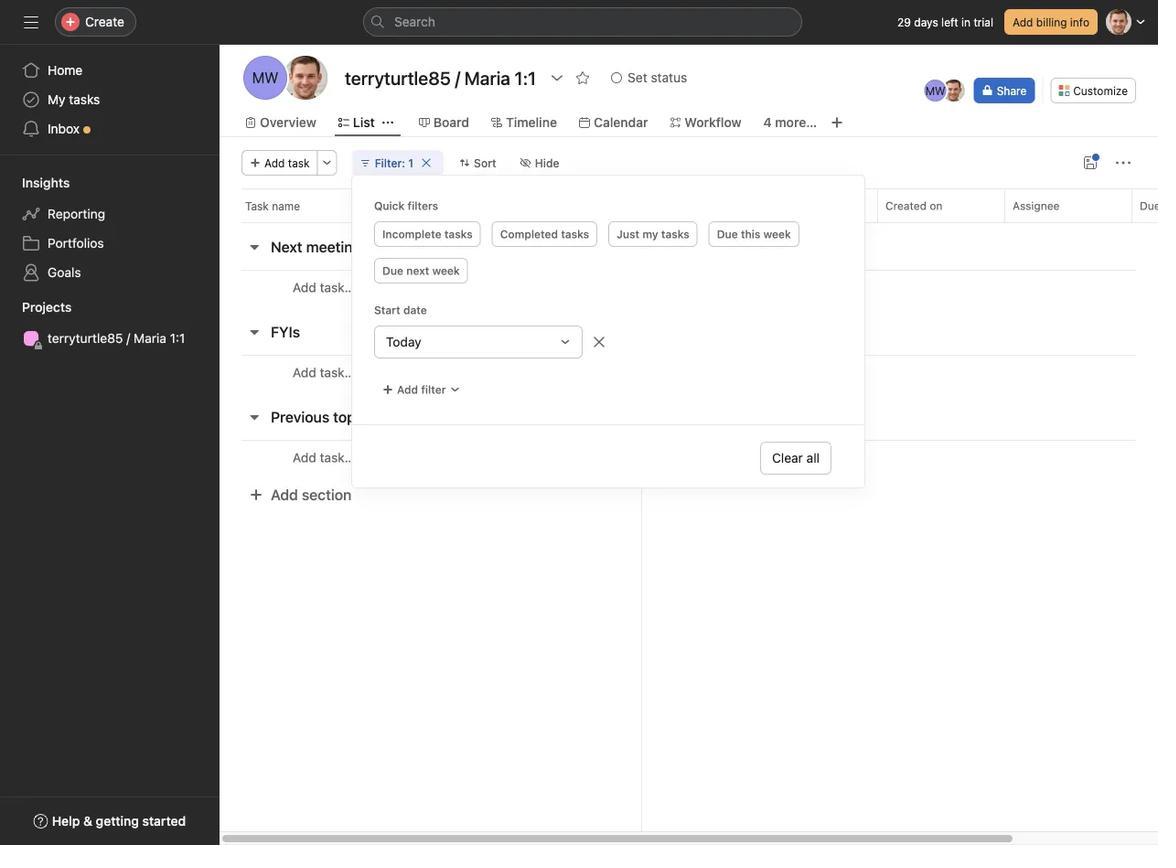 Task type: vqa. For each thing, say whether or not it's contained in the screenshot.
Subtasks link on the right of the page
no



Task type: describe. For each thing, give the bounding box(es) containing it.
terryturtle85 / maria 1:1
[[48, 331, 185, 346]]

task… for topics
[[320, 450, 355, 465]]

4 more… button
[[764, 113, 817, 133]]

my tasks
[[48, 92, 100, 107]]

portfolios link
[[11, 229, 209, 258]]

timeline
[[506, 115, 557, 130]]

collapse task list for this section image
[[247, 410, 262, 424]]

due for due
[[1140, 199, 1158, 212]]

share
[[997, 84, 1027, 97]]

today
[[386, 334, 421, 349]]

create button
[[55, 7, 136, 37]]

more actions image
[[322, 157, 333, 168]]

filter: 1 button
[[352, 150, 444, 176]]

customize
[[1073, 84, 1128, 97]]

filter:
[[375, 156, 405, 169]]

inbox
[[48, 121, 80, 136]]

add tab image
[[830, 115, 845, 130]]

29
[[898, 16, 911, 28]]

week for due this week
[[764, 228, 791, 241]]

set status button
[[603, 65, 696, 91]]

week for due next week
[[432, 264, 460, 277]]

filters
[[408, 199, 438, 212]]

search
[[394, 14, 435, 29]]

show options image
[[550, 70, 565, 85]]

4
[[764, 115, 772, 130]]

next
[[271, 238, 302, 256]]

1 collapse task list for this section image from the top
[[247, 240, 262, 254]]

calendar
[[594, 115, 648, 130]]

overview link
[[245, 113, 316, 133]]

insights element
[[0, 167, 220, 291]]

insights button
[[0, 174, 70, 192]]

previous topics button
[[271, 401, 375, 434]]

due this week
[[717, 228, 791, 241]]

2 task… from the top
[[320, 365, 355, 380]]

2 add task… from the top
[[293, 365, 355, 380]]

sort button
[[451, 150, 505, 176]]

created on
[[886, 199, 943, 212]]

add task… button for meeting
[[293, 278, 355, 298]]

workflow
[[685, 115, 742, 130]]

just my tasks button
[[609, 221, 698, 247]]

tasks for incomplete tasks
[[444, 228, 473, 241]]

set status
[[628, 70, 687, 85]]

fyis button
[[271, 316, 300, 349]]

search button
[[363, 7, 802, 37]]

add left task
[[264, 156, 285, 169]]

my
[[48, 92, 65, 107]]

terryturtle85 / maria 1:1 link
[[11, 324, 209, 353]]

goals
[[48, 265, 81, 280]]

start
[[374, 304, 400, 317]]

clear all
[[772, 451, 820, 466]]

customize button
[[1051, 78, 1136, 103]]

sort
[[474, 156, 496, 169]]

add filter
[[397, 383, 446, 396]]

maria
[[134, 331, 166, 346]]

previous topics
[[271, 408, 375, 426]]

workflow link
[[670, 113, 742, 133]]

meeting
[[306, 238, 362, 256]]

topics
[[333, 408, 375, 426]]

/
[[126, 331, 130, 346]]

goals link
[[11, 258, 209, 287]]

add task… row for previous topics
[[220, 440, 1158, 475]]

completed tasks button
[[492, 221, 598, 247]]

task… for meeting
[[320, 280, 355, 295]]

hide
[[535, 156, 559, 169]]

info
[[1070, 16, 1090, 28]]

help & getting started
[[52, 814, 186, 829]]

started
[[142, 814, 186, 829]]

help & getting started button
[[22, 805, 198, 838]]

overview
[[260, 115, 316, 130]]

fyis
[[271, 323, 300, 341]]

board link
[[419, 113, 469, 133]]

filter
[[421, 383, 446, 396]]

in
[[962, 16, 971, 28]]

home
[[48, 63, 83, 78]]

search list box
[[363, 7, 802, 37]]

add to starred image
[[576, 70, 590, 85]]

list link
[[338, 113, 375, 133]]

incomplete tasks button
[[374, 221, 481, 247]]

quick
[[374, 199, 405, 212]]

add task… row for next meeting
[[220, 270, 1158, 305]]

add task button
[[242, 150, 318, 176]]

task
[[288, 156, 310, 169]]

more section actions image
[[335, 325, 350, 339]]

my
[[643, 228, 658, 241]]

created
[[886, 199, 927, 212]]

name
[[272, 199, 300, 212]]

1
[[408, 156, 414, 169]]

completed
[[500, 228, 558, 241]]

add billing info button
[[1004, 9, 1098, 35]]

add billing info
[[1013, 16, 1090, 28]]

reporting
[[48, 206, 105, 221]]

clear
[[772, 451, 803, 466]]

add task… for meeting
[[293, 280, 355, 295]]

task
[[245, 199, 269, 212]]

tasks for completed tasks
[[561, 228, 589, 241]]

start date
[[374, 304, 427, 317]]

due for due next week
[[382, 264, 403, 277]]

next meeting
[[271, 238, 362, 256]]



Task type: locate. For each thing, give the bounding box(es) containing it.
task… down more section actions icon
[[320, 365, 355, 380]]

1 add task… from the top
[[293, 280, 355, 295]]

collapse task list for this section image
[[247, 240, 262, 254], [247, 325, 262, 339]]

1 horizontal spatial tt
[[947, 84, 961, 97]]

projects
[[22, 300, 72, 315]]

week
[[764, 228, 791, 241], [432, 264, 460, 277]]

0 vertical spatial add task…
[[293, 280, 355, 295]]

due this week button
[[709, 221, 799, 247]]

1 add task… row from the top
[[220, 270, 1158, 305]]

date
[[403, 304, 427, 317]]

incomplete
[[382, 228, 442, 241]]

add task… button for topics
[[293, 448, 355, 468]]

add task… up section
[[293, 450, 355, 465]]

calendar link
[[579, 113, 648, 133]]

mw
[[252, 69, 279, 86], [926, 84, 946, 97]]

just
[[617, 228, 640, 241]]

billing
[[1036, 16, 1067, 28]]

week inside due this week button
[[764, 228, 791, 241]]

getting
[[96, 814, 139, 829]]

tt up overview
[[297, 69, 315, 86]]

next meeting button
[[271, 231, 362, 263]]

hide sidebar image
[[24, 15, 38, 29]]

29 days left in trial
[[898, 16, 994, 28]]

just my tasks
[[617, 228, 690, 241]]

due for due this week
[[717, 228, 738, 241]]

2 vertical spatial task…
[[320, 450, 355, 465]]

tasks right 'my'
[[661, 228, 690, 241]]

add inside button
[[271, 486, 298, 504]]

add filter button
[[374, 377, 469, 403]]

1 horizontal spatial mw
[[926, 84, 946, 97]]

add inside popup button
[[397, 383, 418, 396]]

filter: 1
[[375, 156, 414, 169]]

days
[[914, 16, 938, 28]]

1 vertical spatial week
[[432, 264, 460, 277]]

trial
[[974, 16, 994, 28]]

global element
[[0, 45, 220, 155]]

due
[[1140, 199, 1158, 212], [717, 228, 738, 241], [382, 264, 403, 277]]

tasks right "my"
[[69, 92, 100, 107]]

add task… button down next meeting
[[293, 278, 355, 298]]

week inside due next week button
[[432, 264, 460, 277]]

tt
[[297, 69, 315, 86], [947, 84, 961, 97]]

tab actions image
[[382, 117, 393, 128]]

mw up overview link
[[252, 69, 279, 86]]

incomplete tasks
[[382, 228, 473, 241]]

3 add task… button from the top
[[293, 448, 355, 468]]

add section button
[[242, 478, 359, 511]]

more actions image
[[1116, 156, 1131, 170]]

save options image
[[1083, 156, 1098, 170]]

add task… button up section
[[293, 448, 355, 468]]

previous
[[271, 408, 330, 426]]

1 vertical spatial add task… button
[[293, 363, 355, 383]]

my tasks link
[[11, 85, 209, 114]]

0 vertical spatial add task… button
[[293, 278, 355, 298]]

&
[[83, 814, 92, 829]]

status
[[651, 70, 687, 85]]

None text field
[[340, 61, 541, 94]]

tt left 'share' button
[[947, 84, 961, 97]]

add
[[1013, 16, 1033, 28], [264, 156, 285, 169], [293, 280, 316, 295], [293, 365, 316, 380], [397, 383, 418, 396], [293, 450, 316, 465], [271, 486, 298, 504]]

tasks right incomplete
[[444, 228, 473, 241]]

board
[[433, 115, 469, 130]]

clear all button
[[760, 442, 832, 475]]

add task… down more section actions icon
[[293, 365, 355, 380]]

add left filter
[[397, 383, 418, 396]]

1 vertical spatial due
[[717, 228, 738, 241]]

2 collapse task list for this section image from the top
[[247, 325, 262, 339]]

2 vertical spatial due
[[382, 264, 403, 277]]

0 horizontal spatial tt
[[297, 69, 315, 86]]

add task… button up previous topics button
[[293, 363, 355, 383]]

2 vertical spatial add task… row
[[220, 440, 1158, 475]]

1 vertical spatial add task…
[[293, 365, 355, 380]]

tasks inside global element
[[69, 92, 100, 107]]

tasks
[[69, 92, 100, 107], [444, 228, 473, 241], [561, 228, 589, 241], [661, 228, 690, 241]]

quick filters
[[374, 199, 438, 212]]

3 add task… from the top
[[293, 450, 355, 465]]

add down fyis
[[293, 365, 316, 380]]

2 vertical spatial add task… button
[[293, 448, 355, 468]]

3 task… from the top
[[320, 450, 355, 465]]

row
[[220, 188, 1158, 222], [242, 221, 1158, 223]]

collapse task list for this section image left next
[[247, 240, 262, 254]]

add task… down next meeting
[[293, 280, 355, 295]]

add left billing
[[1013, 16, 1033, 28]]

add task… for topics
[[293, 450, 355, 465]]

week right this
[[764, 228, 791, 241]]

due next week
[[382, 264, 460, 277]]

projects button
[[0, 298, 72, 317]]

3 add task… row from the top
[[220, 440, 1158, 475]]

list
[[353, 115, 375, 130]]

add up add section button
[[293, 450, 316, 465]]

due next week button
[[374, 258, 468, 284]]

week right next
[[432, 264, 460, 277]]

1 add task… button from the top
[[293, 278, 355, 298]]

completed tasks
[[500, 228, 589, 241]]

set
[[628, 70, 647, 85]]

mw left 'share' button
[[926, 84, 946, 97]]

task name
[[245, 199, 300, 212]]

0 vertical spatial collapse task list for this section image
[[247, 240, 262, 254]]

left
[[941, 16, 958, 28]]

collapse task list for this section image left fyis
[[247, 325, 262, 339]]

tasks for my tasks
[[69, 92, 100, 107]]

task…
[[320, 280, 355, 295], [320, 365, 355, 380], [320, 450, 355, 465]]

0 horizontal spatial mw
[[252, 69, 279, 86]]

tasks inside button
[[561, 228, 589, 241]]

2 horizontal spatial due
[[1140, 199, 1158, 212]]

add task
[[264, 156, 310, 169]]

task… up section
[[320, 450, 355, 465]]

0 vertical spatial due
[[1140, 199, 1158, 212]]

1 vertical spatial task…
[[320, 365, 355, 380]]

inbox link
[[11, 114, 209, 144]]

on
[[930, 199, 943, 212]]

0 horizontal spatial week
[[432, 264, 460, 277]]

today group
[[374, 326, 843, 359]]

due inside row
[[1140, 199, 1158, 212]]

today button
[[374, 326, 583, 359]]

share button
[[974, 78, 1035, 103]]

0 vertical spatial add task… row
[[220, 270, 1158, 305]]

assignee
[[1013, 199, 1060, 212]]

remove image
[[592, 335, 607, 349]]

2 vertical spatial add task…
[[293, 450, 355, 465]]

add task… button
[[293, 278, 355, 298], [293, 363, 355, 383], [293, 448, 355, 468]]

row containing task name
[[220, 188, 1158, 222]]

2 add task… button from the top
[[293, 363, 355, 383]]

1:1
[[170, 331, 185, 346]]

portfolios
[[48, 236, 104, 251]]

add left section
[[271, 486, 298, 504]]

0 horizontal spatial due
[[382, 264, 403, 277]]

1 task… from the top
[[320, 280, 355, 295]]

1 vertical spatial collapse task list for this section image
[[247, 325, 262, 339]]

1 vertical spatial add task… row
[[220, 355, 1158, 390]]

help
[[52, 814, 80, 829]]

clear image
[[421, 157, 432, 168]]

this
[[741, 228, 761, 241]]

1 horizontal spatial due
[[717, 228, 738, 241]]

0 vertical spatial task…
[[320, 280, 355, 295]]

terryturtle85
[[48, 331, 123, 346]]

tasks right completed
[[561, 228, 589, 241]]

add section
[[271, 486, 352, 504]]

reporting link
[[11, 199, 209, 229]]

task… down 'meeting'
[[320, 280, 355, 295]]

next
[[406, 264, 429, 277]]

2 add task… row from the top
[[220, 355, 1158, 390]]

projects element
[[0, 291, 220, 357]]

add task…
[[293, 280, 355, 295], [293, 365, 355, 380], [293, 450, 355, 465]]

add task… row
[[220, 270, 1158, 305], [220, 355, 1158, 390], [220, 440, 1158, 475]]

0 vertical spatial week
[[764, 228, 791, 241]]

add down next meeting
[[293, 280, 316, 295]]

1 horizontal spatial week
[[764, 228, 791, 241]]

section
[[302, 486, 352, 504]]



